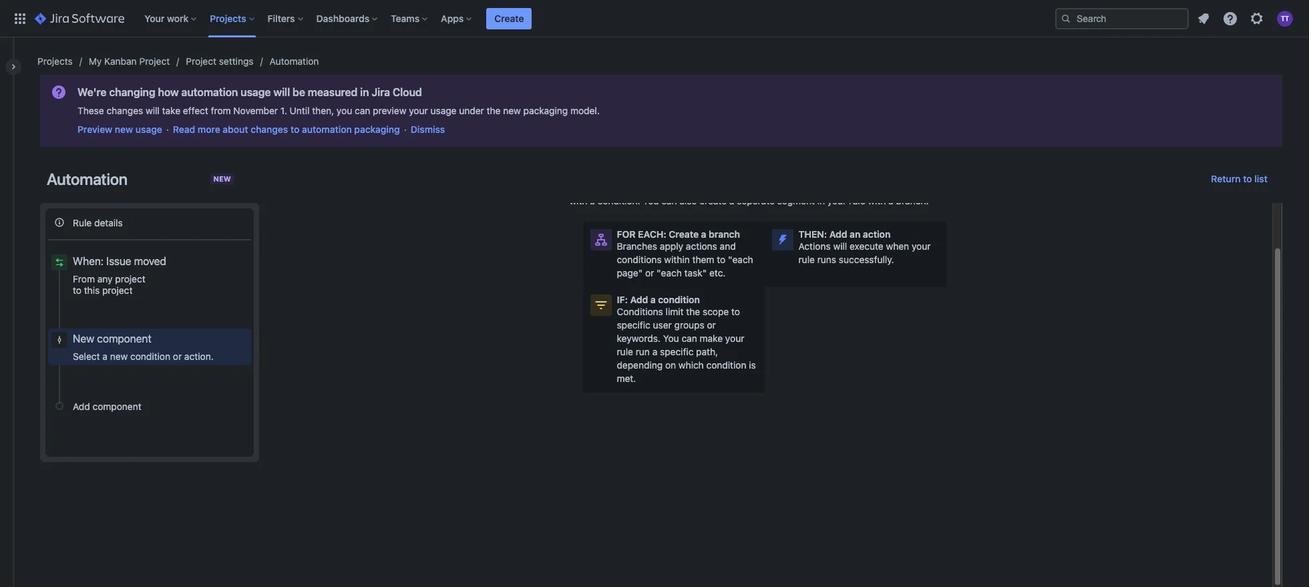 Task type: describe. For each thing, give the bounding box(es) containing it.
for
[[617, 229, 636, 240]]

is
[[749, 359, 756, 371]]

any
[[97, 273, 113, 285]]

add for if:
[[630, 294, 648, 305]]

how
[[158, 86, 179, 98]]

can up seperate
[[749, 182, 764, 193]]

an inside all rules will conclude with an action. you can narrow the scope of the preceding component with a condition. you can also create a seperate segment in your rule with a branch.
[[686, 182, 696, 193]]

rules
[[583, 182, 604, 193]]

project settings link
[[186, 53, 254, 69]]

return to list
[[1212, 173, 1268, 184]]

create
[[700, 195, 727, 206]]

rule inside then: add an action actions will execute when your rule runs successfully.
[[799, 254, 815, 265]]

conditions
[[617, 306, 663, 317]]

actions
[[799, 241, 831, 252]]

2 · from the left
[[404, 124, 407, 135]]

keywords.
[[617, 333, 661, 344]]

etc.
[[710, 267, 726, 279]]

dashboards
[[316, 12, 370, 24]]

your
[[144, 12, 165, 24]]

under
[[459, 105, 484, 116]]

scope inside if: add a condition conditions limit the scope to specific user groups or keywords. you can make your rule run a specific path, depending on which condition is met.
[[703, 306, 729, 317]]

for each: create a branch branches apply actions and conditions within them to "each page" or "each task" etc.
[[617, 229, 753, 279]]

filters button
[[264, 8, 308, 29]]

new for new component
[[73, 333, 94, 345]]

teams
[[391, 12, 420, 24]]

details
[[94, 217, 123, 228]]

0 horizontal spatial automation
[[47, 170, 128, 188]]

will inside then: add an action actions will execute when your rule runs successfully.
[[834, 241, 847, 252]]

work
[[167, 12, 189, 24]]

0 vertical spatial specific
[[617, 319, 651, 331]]

conclude
[[623, 182, 662, 193]]

your inside all rules will conclude with an action. you can narrow the scope of the preceding component with a condition. you can also create a seperate segment in your rule with a branch.
[[828, 195, 847, 206]]

actions
[[686, 241, 717, 252]]

you inside if: add a condition conditions limit the scope to specific user groups or keywords. you can make your rule run a specific path, depending on which condition is met.
[[663, 333, 679, 344]]

make
[[700, 333, 723, 344]]

changes inside we're changing how automation usage will be measured in jira cloud these changes will take effect from november 1. until then, you can preview your usage under the new packaging model.
[[107, 105, 143, 116]]

then:
[[799, 229, 827, 240]]

appswitcher icon image
[[12, 10, 28, 26]]

new for new
[[213, 174, 231, 183]]

conditions
[[617, 254, 662, 265]]

then: add an action actions will execute when your rule runs successfully.
[[799, 229, 931, 265]]

all rules will conclude with an action. you can narrow the scope of the preceding component with a condition. you can also create a seperate segment in your rule with a branch.
[[570, 182, 967, 206]]

in inside we're changing how automation usage will be measured in jira cloud these changes will take effect from november 1. until then, you can preview your usage under the new packaging model.
[[360, 86, 369, 98]]

these
[[78, 105, 104, 116]]

path,
[[696, 346, 718, 357]]

which
[[679, 359, 704, 371]]

new inside we're changing how automation usage will be measured in jira cloud these changes will take effect from november 1. until then, you can preview your usage under the new packaging model.
[[503, 105, 521, 116]]

of
[[844, 182, 853, 193]]

automation inside we're changing how automation usage will be measured in jira cloud these changes will take effect from november 1. until then, you can preview your usage under the new packaging model.
[[181, 86, 238, 98]]

rule details
[[73, 217, 123, 228]]

read
[[173, 124, 195, 135]]

condition.
[[598, 195, 641, 206]]

return to list button
[[1204, 168, 1276, 190]]

we're changing how automation usage will be measured in jira cloud these changes will take effect from november 1. until then, you can preview your usage under the new packaging model.
[[78, 86, 600, 116]]

branch.
[[896, 195, 929, 206]]

settings image
[[1249, 10, 1265, 26]]

execute
[[850, 241, 884, 252]]

help image
[[1223, 10, 1239, 26]]

this
[[84, 285, 100, 296]]

november
[[233, 105, 278, 116]]

preview
[[78, 124, 112, 135]]

will left take
[[146, 105, 160, 116]]

packaging inside we're changing how automation usage will be measured in jira cloud these changes will take effect from november 1. until then, you can preview your usage under the new packaging model.
[[524, 105, 568, 116]]

to inside if: add a condition conditions limit the scope to specific user groups or keywords. you can make your rule run a specific path, depending on which condition is met.
[[732, 306, 740, 317]]

a right run
[[653, 346, 658, 357]]

your work
[[144, 12, 189, 24]]

my kanban project link
[[89, 53, 170, 69]]

2 vertical spatial usage
[[136, 124, 162, 135]]

0 horizontal spatial "each
[[657, 267, 682, 279]]

1 horizontal spatial usage
[[241, 86, 271, 98]]

my
[[89, 55, 102, 67]]

when: issue moved from any project to this project
[[73, 255, 166, 296]]

rule details button
[[48, 211, 251, 234]]

branches
[[617, 241, 658, 252]]

apps
[[441, 12, 464, 24]]

will inside all rules will conclude with an action. you can narrow the scope of the preceding component with a condition. you can also create a seperate segment in your rule with a branch.
[[606, 182, 620, 193]]

automation link
[[270, 53, 319, 69]]

moved
[[134, 255, 166, 267]]

the up segment
[[799, 182, 813, 193]]

2 vertical spatial new
[[110, 351, 128, 362]]

0 vertical spatial automation
[[270, 55, 319, 67]]

select a new condition or action.
[[73, 351, 214, 362]]

condition for or
[[130, 351, 170, 362]]

projects for projects popup button
[[210, 12, 246, 24]]

dashboards button
[[312, 8, 383, 29]]

or inside if: add a condition conditions limit the scope to specific user groups or keywords. you can make your rule run a specific path, depending on which condition is met.
[[707, 319, 716, 331]]

narrow
[[767, 182, 797, 193]]

measured
[[308, 86, 358, 98]]

projects link
[[37, 53, 73, 69]]

jira
[[372, 86, 390, 98]]

when
[[886, 241, 909, 252]]

effect
[[183, 105, 208, 116]]

can inside if: add a condition conditions limit the scope to specific user groups or keywords. you can make your rule run a specific path, depending on which condition is met.
[[682, 333, 697, 344]]

2 horizontal spatial usage
[[431, 105, 457, 116]]

apps button
[[437, 8, 477, 29]]

create inside create button
[[495, 12, 524, 24]]

notifications image
[[1196, 10, 1212, 26]]

be
[[293, 86, 305, 98]]

filters
[[268, 12, 295, 24]]

changing
[[109, 86, 155, 98]]

read more about changes to automation packaging button
[[173, 123, 400, 136]]

all
[[570, 182, 580, 193]]

runs
[[818, 254, 837, 265]]

1 project from the left
[[139, 55, 170, 67]]

project settings
[[186, 55, 254, 67]]

1 · from the left
[[166, 124, 169, 135]]

1 horizontal spatial "each
[[728, 254, 753, 265]]

depending
[[617, 359, 663, 371]]



Task type: locate. For each thing, give the bounding box(es) containing it.
0 vertical spatial projects
[[210, 12, 246, 24]]

the inside if: add a condition conditions limit the scope to specific user groups or keywords. you can make your rule run a specific path, depending on which condition is met.
[[686, 306, 700, 317]]

jira software image
[[35, 10, 124, 26], [35, 10, 124, 26]]

0 vertical spatial "each
[[728, 254, 753, 265]]

create button
[[487, 8, 532, 29]]

groups
[[675, 319, 705, 331]]

an inside then: add an action actions will execute when your rule runs successfully.
[[850, 229, 861, 240]]

0 vertical spatial action.
[[699, 182, 728, 193]]

add up conditions
[[630, 294, 648, 305]]

issue
[[106, 255, 131, 267]]

1 vertical spatial automation
[[47, 170, 128, 188]]

2 vertical spatial you
[[663, 333, 679, 344]]

0 vertical spatial usage
[[241, 86, 271, 98]]

0 horizontal spatial projects
[[37, 55, 73, 67]]

when:
[[73, 255, 104, 267]]

0 horizontal spatial action.
[[184, 351, 214, 362]]

in
[[360, 86, 369, 98], [818, 195, 825, 206]]

1 horizontal spatial projects
[[210, 12, 246, 24]]

1 horizontal spatial project
[[186, 55, 216, 67]]

scope left "of"
[[816, 182, 842, 193]]

projects left my
[[37, 55, 73, 67]]

0 vertical spatial component
[[918, 182, 967, 193]]

0 horizontal spatial condition
[[130, 351, 170, 362]]

0 vertical spatial or
[[645, 267, 654, 279]]

new right preview
[[115, 124, 133, 135]]

specific
[[617, 319, 651, 331], [660, 346, 694, 357]]

0 horizontal spatial specific
[[617, 319, 651, 331]]

usage down take
[[136, 124, 162, 135]]

1 vertical spatial new
[[115, 124, 133, 135]]

project down issue at the top left
[[115, 273, 145, 285]]

1 vertical spatial "each
[[657, 267, 682, 279]]

1 vertical spatial component
[[97, 333, 152, 345]]

delete image
[[232, 332, 248, 348]]

from
[[73, 273, 95, 285]]

an up also
[[686, 182, 696, 193]]

0 horizontal spatial scope
[[703, 306, 729, 317]]

rule
[[73, 217, 92, 228]]

· left dismiss
[[404, 124, 407, 135]]

you down user at bottom
[[663, 333, 679, 344]]

0 horizontal spatial new
[[73, 333, 94, 345]]

0 vertical spatial add
[[830, 229, 848, 240]]

0 horizontal spatial rule
[[617, 346, 633, 357]]

run
[[636, 346, 650, 357]]

a right select
[[102, 351, 108, 362]]

condition down the 'path,' at the right
[[707, 359, 747, 371]]

can down the groups
[[682, 333, 697, 344]]

create inside for each: create a branch branches apply actions and conditions within them to "each page" or "each task" etc.
[[669, 229, 699, 240]]

specific up on
[[660, 346, 694, 357]]

to inside when: issue moved from any project to this project
[[73, 285, 81, 296]]

the right "of"
[[856, 182, 870, 193]]

usage up dismiss
[[431, 105, 457, 116]]

with
[[665, 182, 683, 193], [570, 195, 588, 206], [868, 195, 886, 206]]

page"
[[617, 267, 643, 279]]

met.
[[617, 373, 636, 384]]

changes down november
[[251, 124, 288, 135]]

component inside all rules will conclude with an action. you can narrow the scope of the preceding component with a condition. you can also create a seperate segment in your rule with a branch.
[[918, 182, 967, 193]]

0 horizontal spatial project
[[139, 55, 170, 67]]

0 horizontal spatial add
[[630, 294, 648, 305]]

component up branch.
[[918, 182, 967, 193]]

cloud
[[393, 86, 422, 98]]

1 vertical spatial packaging
[[354, 124, 400, 135]]

2 vertical spatial or
[[173, 351, 182, 362]]

an
[[686, 182, 696, 193], [850, 229, 861, 240]]

1 vertical spatial rule
[[799, 254, 815, 265]]

1 horizontal spatial changes
[[251, 124, 288, 135]]

changes up preview new usage button
[[107, 105, 143, 116]]

banner
[[0, 0, 1310, 37]]

2 horizontal spatial with
[[868, 195, 886, 206]]

1 vertical spatial new
[[73, 333, 94, 345]]

1 horizontal spatial an
[[850, 229, 861, 240]]

1 horizontal spatial component
[[918, 182, 967, 193]]

create
[[495, 12, 524, 24], [669, 229, 699, 240]]

model.
[[571, 105, 600, 116]]

with up also
[[665, 182, 683, 193]]

automation down then,
[[302, 124, 352, 135]]

action
[[863, 229, 891, 240]]

your profile and settings image
[[1277, 10, 1294, 26]]

automation
[[270, 55, 319, 67], [47, 170, 128, 188]]

preceding
[[872, 182, 915, 193]]

in right segment
[[818, 195, 825, 206]]

a inside for each: create a branch branches apply actions and conditions within them to "each page" or "each task" etc.
[[701, 229, 707, 240]]

1 vertical spatial in
[[818, 195, 825, 206]]

0 horizontal spatial you
[[643, 195, 659, 206]]

or inside for each: create a branch branches apply actions and conditions within them to "each page" or "each task" etc.
[[645, 267, 654, 279]]

1 vertical spatial automation
[[302, 124, 352, 135]]

scope
[[816, 182, 842, 193], [703, 306, 729, 317]]

add right then:
[[830, 229, 848, 240]]

to
[[291, 124, 300, 135], [1244, 173, 1253, 184], [717, 254, 726, 265], [73, 285, 81, 296], [732, 306, 740, 317]]

add inside if: add a condition conditions limit the scope to specific user groups or keywords. you can make your rule run a specific path, depending on which condition is met.
[[630, 294, 648, 305]]

project left settings
[[186, 55, 216, 67]]

if:
[[617, 294, 628, 305]]

rule inside all rules will conclude with an action. you can narrow the scope of the preceding component with a condition. you can also create a seperate segment in your rule with a branch.
[[849, 195, 866, 206]]

the inside we're changing how automation usage will be measured in jira cloud these changes will take effect from november 1. until then, you can preview your usage under the new packaging model.
[[487, 105, 501, 116]]

specific up keywords.
[[617, 319, 651, 331]]

you
[[337, 105, 352, 116]]

1 horizontal spatial or
[[645, 267, 654, 279]]

new component
[[73, 333, 152, 345]]

usage up november
[[241, 86, 271, 98]]

automation up be
[[270, 55, 319, 67]]

your inside if: add a condition conditions limit the scope to specific user groups or keywords. you can make your rule run a specific path, depending on which condition is met.
[[726, 333, 745, 344]]

limit
[[666, 306, 684, 317]]

projects for projects link
[[37, 55, 73, 67]]

preview
[[373, 105, 407, 116]]

if: add a condition conditions limit the scope to specific user groups or keywords. you can make your rule run a specific path, depending on which condition is met.
[[617, 294, 756, 384]]

project
[[115, 273, 145, 285], [102, 285, 133, 296]]

can right you
[[355, 105, 370, 116]]

changes
[[107, 105, 143, 116], [251, 124, 288, 135]]

0 vertical spatial you
[[730, 182, 746, 193]]

scope inside all rules will conclude with an action. you can narrow the scope of the preceding component with a condition. you can also create a seperate segment in your rule with a branch.
[[816, 182, 842, 193]]

with down the preceding
[[868, 195, 886, 206]]

preview new usage · read more about changes to automation packaging · dismiss
[[78, 124, 445, 135]]

add inside then: add an action actions will execute when your rule runs successfully.
[[830, 229, 848, 240]]

·
[[166, 124, 169, 135], [404, 124, 407, 135]]

0 horizontal spatial with
[[570, 195, 588, 206]]

them
[[693, 254, 715, 265]]

dismiss
[[411, 124, 445, 135]]

your
[[409, 105, 428, 116], [828, 195, 847, 206], [912, 241, 931, 252], [726, 333, 745, 344]]

0 vertical spatial an
[[686, 182, 696, 193]]

1 horizontal spatial ·
[[404, 124, 407, 135]]

in left jira
[[360, 86, 369, 98]]

new down about
[[213, 174, 231, 183]]

rule
[[849, 195, 866, 206], [799, 254, 815, 265], [617, 346, 633, 357]]

your right make
[[726, 333, 745, 344]]

1 horizontal spatial condition
[[658, 294, 700, 305]]

"each down within
[[657, 267, 682, 279]]

1 horizontal spatial in
[[818, 195, 825, 206]]

1 horizontal spatial add
[[830, 229, 848, 240]]

or
[[645, 267, 654, 279], [707, 319, 716, 331], [173, 351, 182, 362]]

about
[[223, 124, 248, 135]]

primary element
[[8, 0, 1056, 37]]

and
[[720, 241, 736, 252]]

will left be
[[273, 86, 290, 98]]

0 horizontal spatial packaging
[[354, 124, 400, 135]]

new right the under
[[503, 105, 521, 116]]

1 vertical spatial specific
[[660, 346, 694, 357]]

1 horizontal spatial new
[[213, 174, 231, 183]]

then,
[[312, 105, 334, 116]]

automation up the from
[[181, 86, 238, 98]]

to inside for each: create a branch branches apply actions and conditions within them to "each page" or "each task" etc.
[[717, 254, 726, 265]]

2 vertical spatial rule
[[617, 346, 633, 357]]

apply
[[660, 241, 684, 252]]

create up apply
[[669, 229, 699, 240]]

with down all
[[570, 195, 588, 206]]

you down conclude
[[643, 195, 659, 206]]

scope up make
[[703, 306, 729, 317]]

0 vertical spatial new
[[503, 105, 521, 116]]

usage
[[241, 86, 271, 98], [431, 105, 457, 116], [136, 124, 162, 135]]

1.
[[281, 105, 287, 116]]

within
[[664, 254, 690, 265]]

1 horizontal spatial specific
[[660, 346, 694, 357]]

0 vertical spatial packaging
[[524, 105, 568, 116]]

branch
[[709, 229, 740, 240]]

1 horizontal spatial automation
[[302, 124, 352, 135]]

1 horizontal spatial action.
[[699, 182, 728, 193]]

2 horizontal spatial or
[[707, 319, 716, 331]]

0 horizontal spatial or
[[173, 351, 182, 362]]

1 vertical spatial you
[[643, 195, 659, 206]]

banner containing your work
[[0, 0, 1310, 37]]

kanban
[[104, 55, 137, 67]]

preview new usage button
[[78, 123, 162, 136]]

a down the preceding
[[889, 195, 894, 206]]

your up dismiss
[[409, 105, 428, 116]]

0 horizontal spatial ·
[[166, 124, 169, 135]]

can inside we're changing how automation usage will be measured in jira cloud these changes will take effect from november 1. until then, you can preview your usage under the new packaging model.
[[355, 105, 370, 116]]

sidebar navigation image
[[0, 53, 29, 80]]

0 horizontal spatial changes
[[107, 105, 143, 116]]

component
[[918, 182, 967, 193], [97, 333, 152, 345]]

your right when
[[912, 241, 931, 252]]

2 horizontal spatial you
[[730, 182, 746, 193]]

1 vertical spatial an
[[850, 229, 861, 240]]

0 vertical spatial in
[[360, 86, 369, 98]]

the right the under
[[487, 105, 501, 116]]

2 horizontal spatial condition
[[707, 359, 747, 371]]

1 vertical spatial create
[[669, 229, 699, 240]]

select
[[73, 351, 100, 362]]

your inside we're changing how automation usage will be measured in jira cloud these changes will take effect from november 1. until then, you can preview your usage under the new packaging model.
[[409, 105, 428, 116]]

"each
[[728, 254, 753, 265], [657, 267, 682, 279]]

to inside button
[[1244, 173, 1253, 184]]

search image
[[1061, 13, 1072, 24]]

return
[[1212, 173, 1241, 184]]

1 vertical spatial changes
[[251, 124, 288, 135]]

your down "of"
[[828, 195, 847, 206]]

1 vertical spatial usage
[[431, 105, 457, 116]]

task"
[[685, 267, 707, 279]]

rule inside if: add a condition conditions limit the scope to specific user groups or keywords. you can make your rule run a specific path, depending on which condition is met.
[[617, 346, 633, 357]]

condition up "limit" on the right bottom
[[658, 294, 700, 305]]

a up conditions
[[651, 294, 656, 305]]

· left read on the top left
[[166, 124, 169, 135]]

add for then:
[[830, 229, 848, 240]]

we're
[[78, 86, 107, 98]]

new down new component
[[110, 351, 128, 362]]

1 vertical spatial projects
[[37, 55, 73, 67]]

0 horizontal spatial usage
[[136, 124, 162, 135]]

1 vertical spatial action.
[[184, 351, 214, 362]]

0 horizontal spatial in
[[360, 86, 369, 98]]

2 project from the left
[[186, 55, 216, 67]]

create right the 'apps' dropdown button on the top
[[495, 12, 524, 24]]

1 horizontal spatial with
[[665, 182, 683, 193]]

automation up rule
[[47, 170, 128, 188]]

rule down "of"
[[849, 195, 866, 206]]

list
[[1255, 173, 1268, 184]]

successfully.
[[839, 254, 894, 265]]

condition for conditions
[[658, 294, 700, 305]]

condition
[[658, 294, 700, 305], [130, 351, 170, 362], [707, 359, 747, 371]]

in inside all rules will conclude with an action. you can narrow the scope of the preceding component with a condition. you can also create a seperate segment in your rule with a branch.
[[818, 195, 825, 206]]

also
[[680, 195, 697, 206]]

an up execute
[[850, 229, 861, 240]]

new up select
[[73, 333, 94, 345]]

the up the groups
[[686, 306, 700, 317]]

2 horizontal spatial rule
[[849, 195, 866, 206]]

Search field
[[1056, 8, 1189, 29]]

will up the runs
[[834, 241, 847, 252]]

0 vertical spatial scope
[[816, 182, 842, 193]]

component up select a new condition or action.
[[97, 333, 152, 345]]

your inside then: add an action actions will execute when your rule runs successfully.
[[912, 241, 931, 252]]

rule left run
[[617, 346, 633, 357]]

you up seperate
[[730, 182, 746, 193]]

project right this
[[102, 285, 133, 296]]

0 vertical spatial automation
[[181, 86, 238, 98]]

packaging left model.
[[524, 105, 568, 116]]

condition down new component
[[130, 351, 170, 362]]

1 vertical spatial or
[[707, 319, 716, 331]]

0 horizontal spatial create
[[495, 12, 524, 24]]

1 vertical spatial scope
[[703, 306, 729, 317]]

user
[[653, 319, 672, 331]]

packaging
[[524, 105, 568, 116], [354, 124, 400, 135]]

settings
[[219, 55, 254, 67]]

you
[[730, 182, 746, 193], [643, 195, 659, 206], [663, 333, 679, 344]]

0 horizontal spatial an
[[686, 182, 696, 193]]

will up condition.
[[606, 182, 620, 193]]

0 horizontal spatial component
[[97, 333, 152, 345]]

action. inside all rules will conclude with an action. you can narrow the scope of the preceding component with a condition. you can also create a seperate segment in your rule with a branch.
[[699, 182, 728, 193]]

from
[[211, 105, 231, 116]]

1 horizontal spatial automation
[[270, 55, 319, 67]]

1 horizontal spatial create
[[669, 229, 699, 240]]

segment
[[778, 195, 815, 206]]

projects up settings
[[210, 12, 246, 24]]

projects inside popup button
[[210, 12, 246, 24]]

1 horizontal spatial packaging
[[524, 105, 568, 116]]

0 horizontal spatial automation
[[181, 86, 238, 98]]

can left also
[[662, 195, 677, 206]]

each:
[[638, 229, 667, 240]]

0 vertical spatial changes
[[107, 105, 143, 116]]

0 vertical spatial new
[[213, 174, 231, 183]]

1 horizontal spatial you
[[663, 333, 679, 344]]

a down rules
[[590, 195, 595, 206]]

teams button
[[387, 8, 433, 29]]

a right the create
[[730, 195, 735, 206]]

"each down and
[[728, 254, 753, 265]]

rule down actions
[[799, 254, 815, 265]]

the
[[487, 105, 501, 116], [799, 182, 813, 193], [856, 182, 870, 193], [686, 306, 700, 317]]

packaging down preview
[[354, 124, 400, 135]]

project
[[139, 55, 170, 67], [186, 55, 216, 67]]

1 horizontal spatial rule
[[799, 254, 815, 265]]

dismiss button
[[411, 123, 445, 136]]

1 horizontal spatial scope
[[816, 182, 842, 193]]

1 vertical spatial add
[[630, 294, 648, 305]]

project up how
[[139, 55, 170, 67]]

0 vertical spatial create
[[495, 12, 524, 24]]

a up 'actions'
[[701, 229, 707, 240]]

take
[[162, 105, 180, 116]]

0 vertical spatial rule
[[849, 195, 866, 206]]



Task type: vqa. For each thing, say whether or not it's contained in the screenshot.
When:
yes



